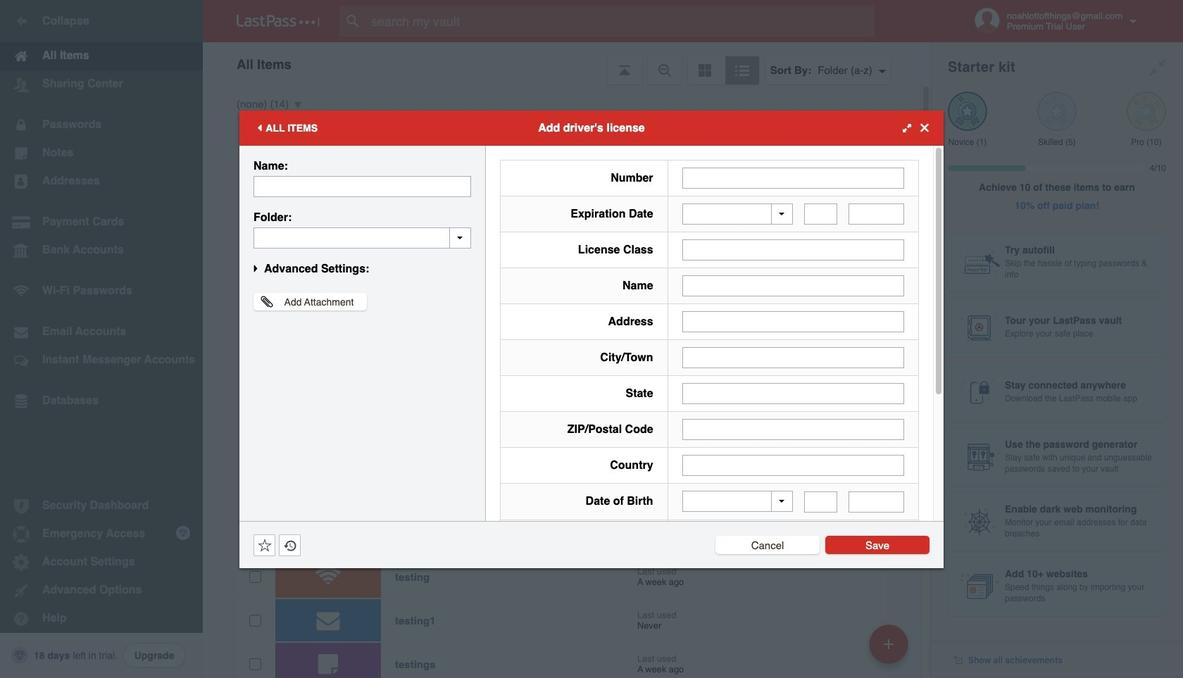 Task type: locate. For each thing, give the bounding box(es) containing it.
search my vault text field
[[339, 6, 902, 37]]

None text field
[[682, 167, 904, 188], [254, 176, 471, 197], [849, 204, 904, 225], [682, 239, 904, 261], [682, 275, 904, 297], [682, 311, 904, 332], [682, 383, 904, 404], [682, 455, 904, 476], [682, 167, 904, 188], [254, 176, 471, 197], [849, 204, 904, 225], [682, 239, 904, 261], [682, 275, 904, 297], [682, 311, 904, 332], [682, 383, 904, 404], [682, 455, 904, 476]]

None text field
[[804, 204, 838, 225], [254, 227, 471, 248], [682, 347, 904, 368], [682, 419, 904, 440], [804, 491, 838, 512], [849, 491, 904, 512], [804, 204, 838, 225], [254, 227, 471, 248], [682, 347, 904, 368], [682, 419, 904, 440], [804, 491, 838, 512], [849, 491, 904, 512]]

dialog
[[239, 110, 944, 678]]

new item image
[[884, 639, 894, 649]]



Task type: vqa. For each thing, say whether or not it's contained in the screenshot.
LASTPASS image
yes



Task type: describe. For each thing, give the bounding box(es) containing it.
Search search field
[[339, 6, 902, 37]]

lastpass image
[[237, 15, 320, 27]]

new item navigation
[[864, 620, 917, 678]]

main navigation navigation
[[0, 0, 203, 678]]

vault options navigation
[[203, 42, 931, 85]]



